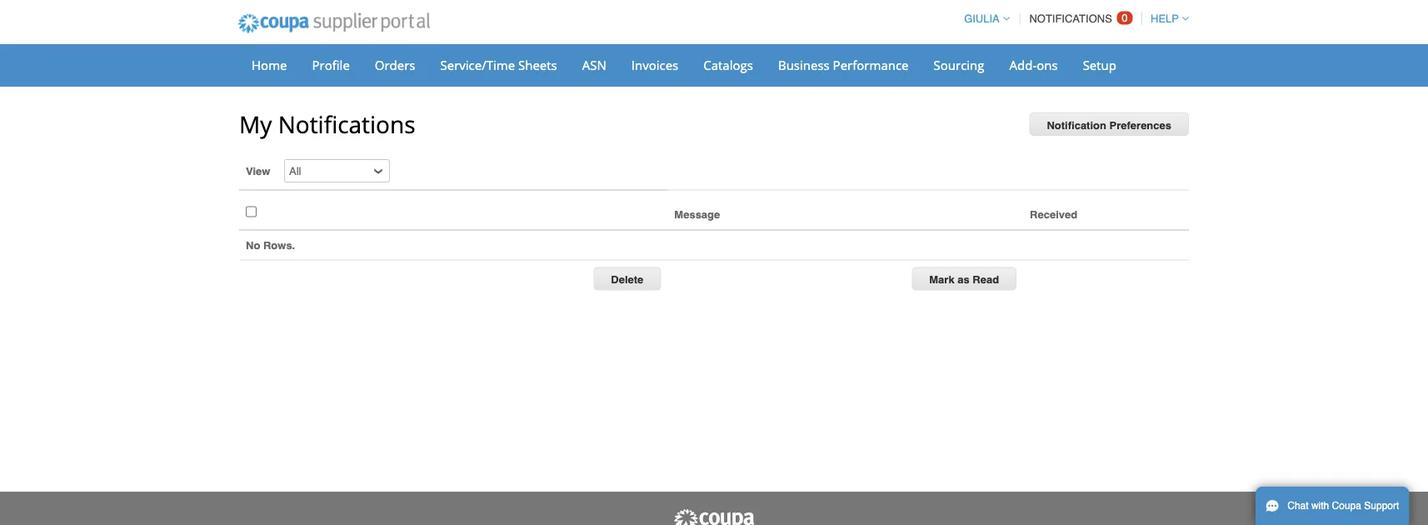 Task type: describe. For each thing, give the bounding box(es) containing it.
add-ons link
[[999, 53, 1069, 78]]

notification preferences
[[1047, 119, 1172, 131]]

coupa
[[1332, 500, 1362, 512]]

ons
[[1037, 56, 1058, 73]]

service/time sheets link
[[430, 53, 568, 78]]

message
[[674, 208, 720, 221]]

help
[[1151, 13, 1179, 25]]

business performance link
[[767, 53, 920, 78]]

catalogs
[[704, 56, 753, 73]]

service/time sheets
[[440, 56, 557, 73]]

my
[[239, 108, 272, 140]]

mark as read button
[[912, 267, 1017, 290]]

mark as read
[[929, 273, 999, 285]]

0 vertical spatial coupa supplier portal image
[[227, 3, 441, 44]]

chat with coupa support button
[[1256, 487, 1410, 525]]

giulia
[[964, 13, 1000, 25]]

profile
[[312, 56, 350, 73]]

rows.
[[263, 239, 295, 251]]

sourcing
[[934, 56, 985, 73]]

support
[[1364, 500, 1400, 512]]

mark
[[929, 273, 955, 285]]

notifications 0
[[1030, 12, 1128, 25]]

chat with coupa support
[[1288, 500, 1400, 512]]

invoices link
[[621, 53, 689, 78]]

as
[[958, 273, 970, 285]]

sheets
[[518, 56, 557, 73]]

service/time
[[440, 56, 515, 73]]

add-ons
[[1010, 56, 1058, 73]]

setup link
[[1072, 53, 1128, 78]]



Task type: locate. For each thing, give the bounding box(es) containing it.
no rows.
[[246, 239, 295, 251]]

add-
[[1010, 56, 1037, 73]]

0 horizontal spatial notifications
[[278, 108, 415, 140]]

received
[[1030, 208, 1078, 221]]

1 vertical spatial notifications
[[278, 108, 415, 140]]

invoices
[[631, 56, 679, 73]]

coupa supplier portal image
[[227, 3, 441, 44], [673, 508, 756, 525]]

asn link
[[571, 53, 617, 78]]

home link
[[241, 53, 298, 78]]

1 horizontal spatial notifications
[[1030, 13, 1112, 25]]

0
[[1122, 12, 1128, 24]]

performance
[[833, 56, 909, 73]]

navigation
[[957, 3, 1189, 35]]

sourcing link
[[923, 53, 995, 78]]

notifications inside notifications 0
[[1030, 13, 1112, 25]]

catalogs link
[[693, 53, 764, 78]]

business
[[778, 56, 830, 73]]

read
[[973, 273, 999, 285]]

notifications up "ons"
[[1030, 13, 1112, 25]]

notification
[[1047, 119, 1107, 131]]

orders link
[[364, 53, 426, 78]]

with
[[1312, 500, 1329, 512]]

chat
[[1288, 500, 1309, 512]]

giulia link
[[957, 13, 1010, 25]]

notification preferences link
[[1030, 113, 1189, 136]]

asn
[[582, 56, 606, 73]]

orders
[[375, 56, 415, 73]]

1 vertical spatial coupa supplier portal image
[[673, 508, 756, 525]]

no
[[246, 239, 260, 251]]

notifications down profile "link"
[[278, 108, 415, 140]]

delete
[[611, 273, 644, 285]]

0 vertical spatial notifications
[[1030, 13, 1112, 25]]

notifications
[[1030, 13, 1112, 25], [278, 108, 415, 140]]

business performance
[[778, 56, 909, 73]]

0 horizontal spatial coupa supplier portal image
[[227, 3, 441, 44]]

None checkbox
[[246, 201, 257, 223]]

1 horizontal spatial coupa supplier portal image
[[673, 508, 756, 525]]

my notifications
[[239, 108, 415, 140]]

help link
[[1143, 13, 1189, 25]]

navigation containing notifications 0
[[957, 3, 1189, 35]]

setup
[[1083, 56, 1117, 73]]

preferences
[[1110, 119, 1172, 131]]

view
[[246, 165, 270, 177]]

profile link
[[301, 53, 361, 78]]

home
[[252, 56, 287, 73]]

delete button
[[594, 267, 661, 290]]



Task type: vqa. For each thing, say whether or not it's contained in the screenshot.
manage to the bottom
no



